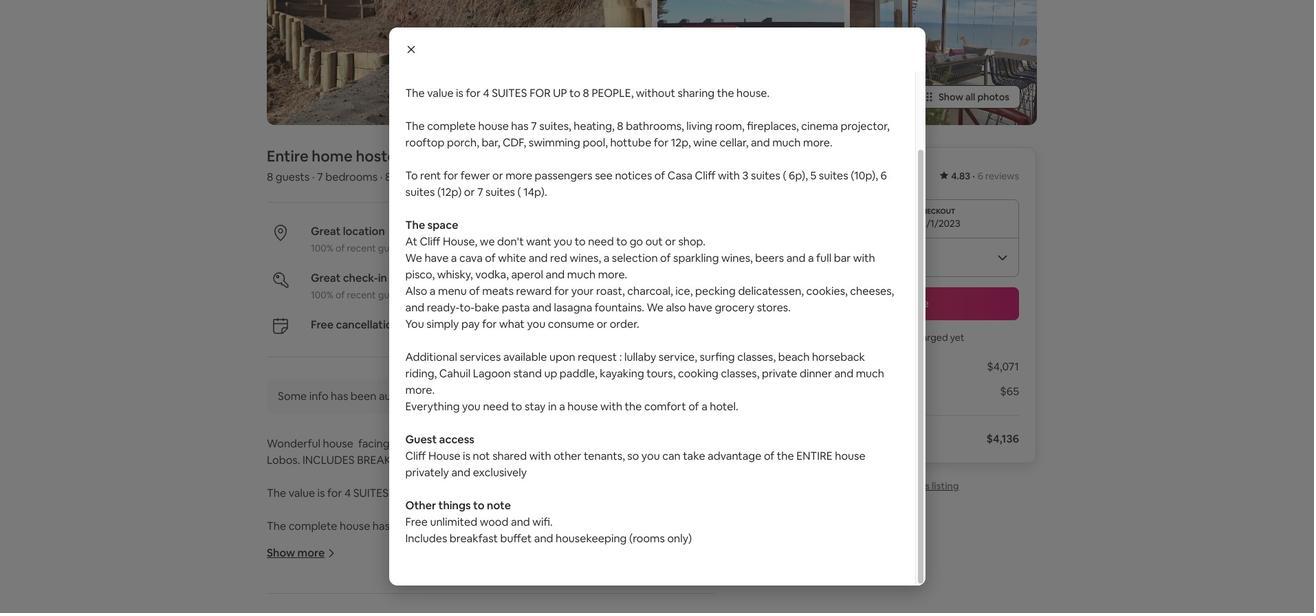 Task type: vqa. For each thing, say whether or not it's contained in the screenshot.
so on the left of page
yes



Task type: locate. For each thing, give the bounding box(es) containing it.
0 horizontal spatial location
[[343, 224, 385, 239]]

cooking
[[678, 367, 719, 381]]

guests up 'pisco,'
[[378, 242, 408, 255]]

a inside great location 100% of recent guests gave the location a 5-star rating.
[[488, 242, 494, 255]]

to down by jorge
[[406, 169, 418, 183]]

its
[[595, 36, 607, 51], [458, 437, 470, 451]]

ice,
[[676, 284, 693, 299]]

0 horizontal spatial room.
[[480, 454, 515, 468]]

3
[[743, 169, 749, 183], [606, 586, 613, 600]]

classes, up private
[[738, 350, 776, 365]]

fewer down show more button
[[322, 586, 352, 600]]

to down show more
[[267, 586, 279, 600]]

8
[[583, 86, 590, 100], [617, 119, 624, 133], [267, 170, 273, 185], [385, 170, 392, 185], [445, 487, 451, 501], [479, 520, 485, 534]]

1 vertical spatial wonderful
[[267, 437, 321, 451]]

100% inside great location 100% of recent guests gave the location a 5-star rating.
[[311, 242, 334, 255]]

recent left at
[[347, 242, 376, 255]]

the complete house has 7 suites, heating, 8 bathrooms, living room, fireplaces, cinema projector, rooftop porch, bar, cdf, swimming pool, hottube for 12p, wine cellar, and much more. inside about this space "dialog"
[[406, 119, 890, 150]]

1 great from the top
[[311, 224, 341, 239]]

porch,
[[447, 136, 479, 150], [360, 536, 392, 551]]

suites
[[492, 86, 527, 100], [353, 487, 389, 501]]

0 horizontal spatial (10p),
[[267, 602, 294, 614]]

0 vertical spatial the value is for 4 suites for up to 8 people, without sharing the house.
[[406, 86, 770, 100]]

toilet
[[544, 53, 580, 67], [441, 454, 477, 468]]

dinner
[[800, 367, 832, 381]]

1 horizontal spatial porch,
[[447, 136, 479, 150]]

0 horizontal spatial cellar,
[[633, 536, 662, 551]]

2 great from the top
[[311, 271, 341, 286]]

upon
[[550, 350, 576, 365]]

cliff inside the "guest access cliff house is not shared with other tenants, so you can take advantage of the entire house privately and exclusively"
[[406, 449, 426, 464]]

great up cancellation
[[311, 271, 341, 286]]

6 inside about this space "dialog"
[[881, 169, 887, 183]]

great for great check-in experience
[[311, 271, 341, 286]]

entire
[[797, 449, 833, 464]]

3 inside about this space "dialog"
[[743, 169, 749, 183]]

much inside the at cliff house, we don't want you to need to go out or shop. we have a cava of white and red wines, a selection of sparkling wines, beers and a full bar with pisco, whisky, vodka, aperol and much more. also a menu of meats reward for your roast, charcoal, ice, pecking delicatessen, cookies, cheeses, and ready-to-bake pasta and lasagna fountains. we also have grocery stores. you simply pay for what you consume or order.
[[567, 268, 596, 282]]

1 horizontal spatial bathrooms,
[[626, 119, 684, 133]]

1 horizontal spatial swimming
[[529, 136, 581, 150]]

guests inside great location 100% of recent guests gave the location a 5-star rating.
[[378, 242, 408, 255]]

casa cliff. 4 suites frente al mar. image 3 image
[[658, 0, 845, 125]]

porch, up baths
[[447, 136, 479, 150]]

1 horizontal spatial value
[[427, 86, 454, 100]]

$65
[[1001, 385, 1020, 399]]

is up show more button
[[318, 487, 325, 501]]

living
[[687, 119, 713, 133], [548, 520, 574, 534]]

4 inside about this space "dialog"
[[483, 86, 490, 100]]

1 vertical spatial 6p),
[[653, 586, 672, 600]]

for
[[530, 86, 551, 100], [391, 487, 412, 501]]

0 horizontal spatial punta
[[669, 437, 698, 451]]

0 vertical spatial includes
[[406, 53, 458, 67]]

value up show more button
[[289, 487, 315, 501]]

5 inside entire home hosted by jorge 8 guests · 7 bedrooms · 8 beds · 5 baths
[[427, 170, 433, 185]]

1 vertical spatial min.
[[618, 437, 639, 451]]

2 gave from the top
[[410, 289, 431, 301]]

casa down buffet
[[529, 586, 554, 600]]

have down pecking
[[689, 301, 713, 315]]

privately
[[406, 466, 449, 480]]

process
[[490, 289, 525, 301]]

cava
[[460, 251, 483, 266]]

wonderful house  facing the sea, with its own descent to the beach. 5 min. from punta de lobos. includes breakfast and toilet room. inside about this space "dialog"
[[406, 36, 885, 67]]

· down "home"
[[312, 170, 315, 185]]

aperol
[[511, 268, 544, 282]]

complete inside about this space "dialog"
[[427, 119, 476, 133]]

free left cancellation
[[311, 318, 334, 332]]

0 vertical spatial its
[[595, 36, 607, 51]]

2 100% from the top
[[311, 289, 334, 301]]

check- down whisky,
[[451, 289, 481, 301]]

(10p), down show more
[[267, 602, 294, 614]]

comfort
[[645, 400, 686, 414]]

1 horizontal spatial pool,
[[583, 136, 608, 150]]

show inside button
[[939, 91, 964, 103]]

(rooms
[[630, 532, 665, 546]]

free down other
[[406, 515, 428, 530]]

guests inside great check-in experience 100% of recent guests gave the check-in process a 5-star rating.
[[378, 289, 408, 301]]

1 vertical spatial without
[[498, 487, 537, 501]]

you left won't
[[853, 332, 869, 344]]

bar, right by jorge
[[482, 136, 500, 150]]

1 100% from the top
[[311, 242, 334, 255]]

1 horizontal spatial cellar,
[[720, 136, 749, 150]]

can
[[663, 449, 681, 464]]

fireplaces,
[[747, 119, 799, 133], [609, 520, 661, 534]]

living inside about this space "dialog"
[[687, 119, 713, 133]]

cliff
[[695, 169, 716, 183], [420, 235, 441, 249], [406, 449, 426, 464], [557, 586, 577, 600]]

we down at
[[406, 251, 422, 266]]

learn more about the host, jorge. image
[[678, 147, 716, 186], [678, 147, 716, 186]]

· right the 4.83
[[973, 170, 975, 182]]

have up 'pisco,'
[[425, 251, 449, 266]]

suites,
[[540, 119, 572, 133], [401, 520, 433, 534]]

6 right night
[[881, 169, 887, 183]]

1 horizontal spatial cdf,
[[503, 136, 527, 150]]

1 vertical spatial passengers
[[396, 586, 454, 600]]

room. inside about this space "dialog"
[[583, 53, 618, 67]]

6 right the 4.83
[[978, 170, 984, 182]]

notices down buffet
[[477, 586, 514, 600]]

sparkling
[[674, 251, 719, 266]]

· down hosted
[[380, 170, 383, 185]]

5- inside great location 100% of recent guests gave the location a 5-star rating.
[[496, 242, 505, 255]]

to rent for fewer or more passengers see notices of casa cliff with  3 suites ( 6p), 5 suites (10p), 6 suites (12p) or 7 suites ( 14p). up out
[[406, 169, 887, 200]]

1 horizontal spatial 5-
[[535, 289, 544, 301]]

1 horizontal spatial in
[[481, 289, 488, 301]]

need down lagoon
[[483, 400, 509, 414]]

0 horizontal spatial rating.
[[524, 242, 552, 255]]

1 $814 from the top
[[798, 165, 831, 184]]

$814 for $814 night
[[798, 165, 831, 184]]

fireplaces, inside about this space "dialog"
[[747, 119, 799, 133]]

see inside about this space "dialog"
[[595, 169, 613, 183]]

with
[[570, 36, 592, 51], [718, 169, 740, 183], [854, 251, 876, 266], [601, 400, 623, 414], [434, 437, 456, 451], [530, 449, 552, 464], [580, 586, 602, 600]]

to
[[406, 169, 418, 183], [267, 586, 279, 600]]

1 vertical spatial swimming
[[442, 536, 493, 551]]

1 gave from the top
[[410, 242, 431, 255]]

show more
[[267, 546, 325, 561]]

from inside about this space "dialog"
[[778, 36, 803, 51]]

you inside the at cliff house, we don't want you to need to go out or shop. we have a cava of white and red wines, a selection of sparkling wines, beers and a full bar with pisco, whisky, vodka, aperol and much more. also a menu of meats reward for your roast, charcoal, ice, pecking delicatessen, cookies, cheeses, and ready-to-bake pasta and lasagna fountains. we also have grocery stores. you simply pay for what you consume or order.
[[406, 317, 424, 332]]

rating. up consume
[[563, 289, 591, 301]]

1 horizontal spatial more
[[367, 586, 394, 600]]

5- down the aperol
[[535, 289, 544, 301]]

0 horizontal spatial passengers
[[396, 586, 454, 600]]

0 vertical spatial we
[[406, 251, 422, 266]]

house
[[462, 36, 492, 51], [478, 119, 509, 133], [568, 400, 598, 414], [323, 437, 354, 451], [835, 449, 866, 464], [340, 520, 370, 534]]

0 horizontal spatial check-
[[343, 271, 378, 286]]

order.
[[610, 317, 640, 332]]

0 horizontal spatial sea,
[[412, 437, 432, 451]]

in inside additional services available upon request : lullaby service, surfing classes, beach horseback riding, cahuil lagoon stand up paddle, kayaking tours, cooking classes, private dinner and much more. everything you need to stay in a house with the comfort of a hotel.
[[548, 400, 557, 414]]

much up your
[[567, 268, 596, 282]]

1 recent from the top
[[347, 242, 376, 255]]

guests down the entire
[[276, 170, 310, 185]]

0 vertical spatial own
[[609, 36, 631, 51]]

rent down show more
[[282, 586, 303, 600]]

is left the 'not'
[[463, 449, 471, 464]]

100% inside great check-in experience 100% of recent guests gave the check-in process a 5-star rating.
[[311, 289, 334, 301]]

much up $814 night
[[773, 136, 801, 150]]

1 vertical spatial room,
[[577, 520, 606, 534]]

breakfast
[[460, 53, 520, 67], [357, 454, 417, 468]]

2 $814 from the top
[[798, 360, 822, 374]]

$814 left x
[[798, 360, 822, 374]]

guests inside entire home hosted by jorge 8 guests · 7 bedrooms · 8 beds · 5 baths
[[276, 170, 310, 185]]

0 vertical spatial porch,
[[447, 136, 479, 150]]

a down the aperol
[[527, 289, 533, 301]]

6p), down (rooms
[[653, 586, 672, 600]]

to inside about this space "dialog"
[[406, 169, 418, 183]]

the inside great check-in experience 100% of recent guests gave the check-in process a 5-star rating.
[[434, 289, 449, 301]]

a up whisky,
[[451, 251, 457, 266]]

complete
[[427, 119, 476, 133], [289, 520, 337, 534]]

1 horizontal spatial includes
[[406, 53, 458, 67]]

rooftop inside about this space "dialog"
[[406, 136, 445, 150]]

cheeses,
[[851, 284, 895, 299]]

much down horseback
[[856, 367, 885, 381]]

show original language button
[[506, 390, 626, 404]]

great inside great location 100% of recent guests gave the location a 5-star rating.
[[311, 224, 341, 239]]

guests up free cancellation for 48 hours
[[378, 289, 408, 301]]

notices inside about this space "dialog"
[[615, 169, 652, 183]]

0 vertical spatial de
[[836, 36, 850, 51]]

(10p), up 12/1/2023 button
[[851, 169, 879, 183]]

has
[[511, 119, 529, 133], [331, 390, 348, 404], [373, 520, 390, 534]]

not
[[473, 449, 490, 464]]

1 horizontal spatial passengers
[[535, 169, 593, 183]]

wines, left beers on the right top of the page
[[722, 251, 753, 266]]

stand
[[514, 367, 542, 381]]

house. inside about this space "dialog"
[[737, 86, 770, 100]]

we down charcoal,
[[647, 301, 664, 315]]

0 horizontal spatial more
[[298, 546, 325, 561]]

to rent for fewer or more passengers see notices of casa cliff with  3 suites ( 6p), 5 suites (10p), 6 suites (12p) or 7 suites ( 14p). inside about this space "dialog"
[[406, 169, 887, 200]]

1 vertical spatial fireplaces,
[[609, 520, 661, 534]]

free inside other things to note free unlimited wood and wifi. includes breakfast buffet and housekeeping (rooms only)
[[406, 515, 428, 530]]

12/1/2023
[[917, 218, 961, 230]]

0 vertical spatial people,
[[592, 86, 634, 100]]

· right beds
[[422, 170, 424, 185]]

value up by jorge
[[427, 86, 454, 100]]

recent inside great location 100% of recent guests gave the location a 5-star rating.
[[347, 242, 376, 255]]

$814 left night
[[798, 165, 831, 184]]

0 vertical spatial recent
[[347, 242, 376, 255]]

0 horizontal spatial show
[[267, 546, 295, 561]]

0 horizontal spatial toilet
[[441, 454, 477, 468]]

heating,
[[574, 119, 615, 133], [435, 520, 476, 534]]

0 vertical spatial guests
[[276, 170, 310, 185]]

0 horizontal spatial has
[[331, 390, 348, 404]]

0 horizontal spatial complete
[[289, 520, 337, 534]]

projector, inside about this space "dialog"
[[841, 119, 890, 133]]

$814 night
[[798, 165, 861, 184]]

1 horizontal spatial house.
[[737, 86, 770, 100]]

14p). inside about this space "dialog"
[[524, 185, 547, 200]]

0 horizontal spatial 4
[[345, 487, 351, 501]]

surfing
[[700, 350, 735, 365]]

rent down by jorge
[[420, 169, 441, 183]]

0 vertical spatial facing
[[495, 36, 526, 51]]

2 horizontal spatial show
[[939, 91, 964, 103]]

fewer down by jorge
[[461, 169, 490, 183]]

need left go
[[588, 235, 614, 249]]

wine inside about this space "dialog"
[[694, 136, 718, 150]]

casa inside about this space "dialog"
[[668, 169, 693, 183]]

1 horizontal spatial punta
[[805, 36, 834, 51]]

great down bedrooms
[[311, 224, 341, 239]]

you left simply
[[406, 317, 424, 332]]

the space
[[406, 218, 459, 233]]

rating.
[[524, 242, 552, 255], [563, 289, 591, 301]]

0 vertical spatial hottube
[[611, 136, 652, 150]]

own inside about this space "dialog"
[[609, 36, 631, 51]]

4 · from the left
[[973, 170, 975, 182]]

5- right the we
[[496, 242, 505, 255]]

1 horizontal spatial (12p)
[[437, 185, 462, 200]]

the complete house has 7 suites, heating, 8 bathrooms, living room, fireplaces, cinema projector, rooftop porch, bar, cdf, swimming pool, hottube for 12p, wine cellar, and much more.
[[406, 119, 890, 150], [267, 520, 716, 567]]

0 vertical spatial wine
[[694, 136, 718, 150]]

star right the we
[[505, 242, 522, 255]]

bar
[[834, 251, 851, 266]]

you up access
[[462, 400, 481, 414]]

to rent for fewer or more passengers see notices of casa cliff with  3 suites ( 6p), 5 suites (10p), 6 suites (12p) or 7 suites ( 14p). down "breakfast"
[[267, 586, 715, 614]]

only)
[[668, 532, 692, 546]]

in right stay
[[548, 400, 557, 414]]

also
[[666, 301, 686, 315]]

sea, inside about this space "dialog"
[[548, 36, 568, 51]]

rent inside about this space "dialog"
[[420, 169, 441, 183]]

0 vertical spatial have
[[425, 251, 449, 266]]

a
[[488, 242, 494, 255], [451, 251, 457, 266], [604, 251, 610, 266], [808, 251, 814, 266], [430, 284, 436, 299], [527, 289, 533, 301], [559, 400, 565, 414], [702, 400, 708, 414]]

0 vertical spatial house.
[[737, 86, 770, 100]]

you up red
[[554, 235, 573, 249]]

is inside the "guest access cliff house is not shared with other tenants, so you can take advantage of the entire house privately and exclusively"
[[463, 449, 471, 464]]

classes, down surfing
[[721, 367, 760, 381]]

1 vertical spatial we
[[647, 301, 664, 315]]

a left hotel.
[[702, 400, 708, 414]]

free cancellation for 48 hours
[[311, 318, 464, 332]]

1 horizontal spatial fewer
[[461, 169, 490, 183]]

includes inside about this space "dialog"
[[406, 53, 458, 67]]

location up whisky,
[[451, 242, 486, 255]]

other
[[406, 499, 436, 513]]

star inside great location 100% of recent guests gave the location a 5-star rating.
[[505, 242, 522, 255]]

0 vertical spatial min.
[[754, 36, 776, 51]]

0 horizontal spatial wine
[[606, 536, 630, 551]]

bar, down other
[[395, 536, 413, 551]]

2 horizontal spatial in
[[548, 400, 557, 414]]

a left don't
[[488, 242, 494, 255]]

heating, inside about this space "dialog"
[[574, 119, 615, 133]]

0 vertical spatial cellar,
[[720, 136, 749, 150]]

beds
[[394, 170, 419, 185]]

1 horizontal spatial hottube
[[611, 136, 652, 150]]

sharing inside about this space "dialog"
[[678, 86, 715, 100]]

much
[[773, 136, 801, 150], [567, 268, 596, 282], [856, 367, 885, 381], [685, 536, 714, 551]]

check- up cancellation
[[343, 271, 378, 286]]

cellar, inside about this space "dialog"
[[720, 136, 749, 150]]

much inside additional services available upon request : lullaby service, surfing classes, beach horseback riding, cahuil lagoon stand up paddle, kayaking tours, cooking classes, private dinner and much more. everything you need to stay in a house with the comfort of a hotel.
[[856, 367, 885, 381]]

the inside great location 100% of recent guests gave the location a 5-star rating.
[[434, 242, 449, 255]]

1 horizontal spatial suites,
[[540, 119, 572, 133]]

6 down show more button
[[297, 602, 303, 614]]

casa up shop. at the right top of page
[[668, 169, 693, 183]]

1 horizontal spatial free
[[406, 515, 428, 530]]

room, inside about this space "dialog"
[[715, 119, 745, 133]]

house.
[[737, 86, 770, 100], [598, 487, 631, 501]]

is up by jorge
[[456, 86, 464, 100]]

cliff down 'the space'
[[420, 235, 441, 249]]

(12p) inside about this space "dialog"
[[437, 185, 462, 200]]

0 vertical spatial living
[[687, 119, 713, 133]]

1 horizontal spatial de
[[836, 36, 850, 51]]

14p).
[[524, 185, 547, 200], [424, 602, 447, 614]]

cinema
[[802, 119, 839, 133], [663, 520, 700, 534]]

0 horizontal spatial fireplaces,
[[609, 520, 661, 534]]

wines, right red
[[570, 251, 601, 266]]

5
[[746, 36, 752, 51], [811, 169, 817, 183], [427, 170, 433, 185], [832, 360, 838, 374], [610, 437, 616, 451], [675, 586, 681, 600]]

great inside great check-in experience 100% of recent guests gave the check-in process a 5-star rating.
[[311, 271, 341, 286]]

1 horizontal spatial star
[[544, 289, 561, 301]]

wonderful inside about this space "dialog"
[[406, 36, 459, 51]]

0 vertical spatial the complete house has 7 suites, heating, 8 bathrooms, living room, fireplaces, cinema projector, rooftop porch, bar, cdf, swimming pool, hottube for 12p, wine cellar, and much more.
[[406, 119, 890, 150]]

without inside about this space "dialog"
[[636, 86, 676, 100]]

in left experience
[[378, 271, 387, 286]]

12p,
[[671, 136, 691, 150], [584, 536, 604, 551]]

0 vertical spatial has
[[511, 119, 529, 133]]

recent up cancellation
[[347, 289, 376, 301]]

(12p)
[[437, 185, 462, 200], [337, 602, 362, 614]]

complete up by jorge
[[427, 119, 476, 133]]

pay
[[462, 317, 480, 332]]

reserve button
[[798, 288, 1020, 321]]

0 horizontal spatial cdf,
[[416, 536, 439, 551]]

2 vertical spatial show
[[267, 546, 295, 561]]

wifi.
[[533, 515, 553, 530]]

1 horizontal spatial its
[[595, 36, 607, 51]]

tenants,
[[584, 449, 625, 464]]

bajada a la playa image
[[267, 0, 652, 125]]

bedrooms
[[326, 170, 378, 185]]

0 horizontal spatial we
[[406, 251, 422, 266]]

2 recent from the top
[[347, 289, 376, 301]]

notices up go
[[615, 169, 652, 183]]

gave down 'the space'
[[410, 242, 431, 255]]

consume
[[548, 317, 595, 332]]

punta inside about this space "dialog"
[[805, 36, 834, 51]]

punta
[[805, 36, 834, 51], [669, 437, 698, 451]]

in right to-
[[481, 289, 488, 301]]

value inside about this space "dialog"
[[427, 86, 454, 100]]

2 · from the left
[[380, 170, 383, 185]]

1 horizontal spatial lobos.
[[852, 36, 885, 51]]

a left full on the right top of page
[[808, 251, 814, 266]]

cliff down guest
[[406, 449, 426, 464]]

beers
[[756, 251, 784, 266]]

original
[[537, 390, 575, 404]]

6
[[881, 169, 887, 183], [978, 170, 984, 182], [297, 602, 303, 614]]

6p), left night
[[789, 169, 808, 183]]

(10p),
[[851, 169, 879, 183], [267, 602, 294, 614]]

12/1/2023 button
[[798, 200, 1020, 238]]

100%
[[311, 242, 334, 255], [311, 289, 334, 301]]

of inside great location 100% of recent guests gave the location a 5-star rating.
[[336, 242, 345, 255]]

pool, inside about this space "dialog"
[[583, 136, 608, 150]]

2 vertical spatial more
[[367, 586, 394, 600]]

vodka,
[[476, 268, 509, 282]]

0 horizontal spatial notices
[[477, 586, 514, 600]]

you right so
[[642, 449, 660, 464]]

1 vertical spatial for
[[391, 487, 412, 501]]

own
[[609, 36, 631, 51], [473, 437, 494, 451]]

star left your
[[544, 289, 561, 301]]

great location 100% of recent guests gave the location a 5-star rating.
[[311, 224, 552, 255]]

wonderful
[[406, 36, 459, 51], [267, 437, 321, 451]]

gave down experience
[[410, 289, 431, 301]]

4.83 · 6 reviews
[[952, 170, 1020, 182]]

fewer
[[461, 169, 490, 183], [322, 586, 352, 600]]

0 vertical spatial complete
[[427, 119, 476, 133]]

a left selection
[[604, 251, 610, 266]]

(
[[783, 169, 787, 183], [518, 185, 521, 200], [647, 586, 651, 600], [418, 602, 421, 614]]

the value is for 4 suites for up to 8 people, without sharing the house.
[[406, 86, 770, 100], [267, 487, 631, 501]]

great check-in experience 100% of recent guests gave the check-in process a 5-star rating.
[[311, 271, 591, 301]]

toilet inside about this space "dialog"
[[544, 53, 580, 67]]

12p, inside about this space "dialog"
[[671, 136, 691, 150]]

complete up show more button
[[289, 520, 337, 534]]

guest access cliff house is not shared with other tenants, so you can take advantage of the entire house privately and exclusively
[[406, 433, 866, 480]]

pool,
[[583, 136, 608, 150], [496, 536, 521, 551]]

what
[[500, 317, 525, 332]]

rating. up the aperol
[[524, 242, 552, 255]]

or
[[493, 169, 503, 183], [464, 185, 475, 200], [666, 235, 676, 249], [597, 317, 608, 332], [354, 586, 365, 600], [364, 602, 375, 614]]

0 horizontal spatial you
[[406, 317, 424, 332]]

0 horizontal spatial suites
[[353, 487, 389, 501]]

4
[[483, 86, 490, 100], [345, 487, 351, 501]]

0 vertical spatial suites,
[[540, 119, 572, 133]]

location left at
[[343, 224, 385, 239]]

a right also
[[430, 284, 436, 299]]

2 vertical spatial guests
[[378, 289, 408, 301]]

0 vertical spatial beach.
[[710, 36, 744, 51]]

the inside additional services available upon request : lullaby service, surfing classes, beach horseback riding, cahuil lagoon stand up paddle, kayaking tours, cooking classes, private dinner and much more. everything you need to stay in a house with the comfort of a hotel.
[[625, 400, 642, 414]]

porch, left includes
[[360, 536, 392, 551]]

0 horizontal spatial lobos.
[[267, 454, 300, 468]]

cliff up shop. at the right top of page
[[695, 169, 716, 183]]



Task type: describe. For each thing, give the bounding box(es) containing it.
1 vertical spatial toilet
[[441, 454, 477, 468]]

0 horizontal spatial have
[[425, 251, 449, 266]]

0 horizontal spatial free
[[311, 318, 334, 332]]

lullaby
[[625, 350, 657, 365]]

1 vertical spatial lobos.
[[267, 454, 300, 468]]

facing inside about this space "dialog"
[[495, 36, 526, 51]]

1 vertical spatial wonderful house  facing the sea, with its own descent to the beach. 5 min. from punta de lobos. includes breakfast and toilet room.
[[267, 437, 716, 468]]

won't
[[871, 332, 896, 344]]

listing
[[932, 480, 960, 493]]

want
[[526, 235, 552, 249]]

of inside additional services available upon request : lullaby service, surfing classes, beach horseback riding, cahuil lagoon stand up paddle, kayaking tours, cooking classes, private dinner and much more. everything you need to stay in a house with the comfort of a hotel.
[[689, 400, 699, 414]]

1 vertical spatial room.
[[480, 454, 515, 468]]

been
[[351, 390, 377, 404]]

3 · from the left
[[422, 170, 424, 185]]

0 horizontal spatial facing
[[358, 437, 390, 451]]

guests for location
[[378, 242, 408, 255]]

people, inside about this space "dialog"
[[592, 86, 634, 100]]

shop.
[[679, 235, 706, 249]]

a right stay
[[559, 400, 565, 414]]

nights
[[841, 360, 872, 374]]

great for great location
[[311, 224, 341, 239]]

0 horizontal spatial heating,
[[435, 520, 476, 534]]

0 horizontal spatial swimming
[[442, 536, 493, 551]]

1 wines, from the left
[[570, 251, 601, 266]]

with inside additional services available upon request : lullaby service, surfing classes, beach horseback riding, cahuil lagoon stand up paddle, kayaking tours, cooking classes, private dinner and much more. everything you need to stay in a house with the comfort of a hotel.
[[601, 400, 623, 414]]

advantage
[[708, 449, 762, 464]]

0 horizontal spatial rooftop
[[318, 536, 358, 551]]

you inside additional services available upon request : lullaby service, surfing classes, beach horseback riding, cahuil lagoon stand up paddle, kayaking tours, cooking classes, private dinner and much more. everything you need to stay in a house with the comfort of a hotel.
[[462, 400, 481, 414]]

up inside about this space "dialog"
[[553, 86, 567, 100]]

at
[[406, 235, 418, 249]]

some info has been automatically translated. show original language
[[278, 390, 626, 404]]

housekeeping
[[556, 532, 627, 546]]

hottube inside about this space "dialog"
[[611, 136, 652, 150]]

6p), inside about this space "dialog"
[[789, 169, 808, 183]]

lasagna
[[554, 301, 593, 315]]

x
[[824, 360, 830, 374]]

0 horizontal spatial suites,
[[401, 520, 433, 534]]

0 horizontal spatial 12p,
[[584, 536, 604, 551]]

0 vertical spatial location
[[343, 224, 385, 239]]

house inside the "guest access cliff house is not shared with other tenants, so you can take advantage of the entire house privately and exclusively"
[[835, 449, 866, 464]]

house,
[[443, 235, 478, 249]]

its inside about this space "dialog"
[[595, 36, 607, 51]]

1 vertical spatial punta
[[669, 437, 698, 451]]

cookies,
[[807, 284, 848, 299]]

services
[[460, 350, 501, 365]]

star inside great check-in experience 100% of recent guests gave the check-in process a 5-star rating.
[[544, 289, 561, 301]]

1 vertical spatial to
[[267, 586, 279, 600]]

cliff inside the at cliff house, we don't want you to need to go out or shop. we have a cava of white and red wines, a selection of sparkling wines, beers and a full bar with pisco, whisky, vodka, aperol and much more. also a menu of meats reward for your roast, charcoal, ice, pecking delicatessen, cookies, cheeses, and ready-to-bake pasta and lasagna fountains. we also have grocery stores. you simply pay for what you consume or order.
[[420, 235, 441, 249]]

and inside the "guest access cliff house is not shared with other tenants, so you can take advantage of the entire house privately and exclusively"
[[452, 466, 471, 480]]

$814 for $814 x 5 nights
[[798, 360, 822, 374]]

about this space dialog
[[389, 0, 926, 586]]

1 vertical spatial bar,
[[395, 536, 413, 551]]

1 horizontal spatial we
[[647, 301, 664, 315]]

0 vertical spatial in
[[378, 271, 387, 286]]

additional services available upon request : lullaby service, surfing classes, beach horseback riding, cahuil lagoon stand up paddle, kayaking tours, cooking classes, private dinner and much more. everything you need to stay in a house with the comfort of a hotel.
[[406, 350, 885, 414]]

1 vertical spatial suites
[[353, 487, 389, 501]]

available
[[504, 350, 547, 365]]

2 horizontal spatial 6
[[978, 170, 984, 182]]

much right (rooms
[[685, 536, 714, 551]]

other
[[554, 449, 582, 464]]

whisky,
[[437, 268, 473, 282]]

1 vertical spatial the complete house has 7 suites, heating, 8 bathrooms, living room, fireplaces, cinema projector, rooftop porch, bar, cdf, swimming pool, hottube for 12p, wine cellar, and much more.
[[267, 520, 716, 567]]

cliff down housekeeping
[[557, 586, 577, 600]]

0 horizontal spatial 6p),
[[653, 586, 672, 600]]

and inside additional services available upon request : lullaby service, surfing classes, beach horseback riding, cahuil lagoon stand up paddle, kayaking tours, cooking classes, private dinner and much more. everything you need to stay in a house with the comfort of a hotel.
[[835, 367, 854, 381]]

1 vertical spatial cellar,
[[633, 536, 662, 551]]

more inside about this space "dialog"
[[506, 169, 533, 183]]

descent inside about this space "dialog"
[[633, 36, 674, 51]]

experience
[[390, 271, 448, 286]]

1 vertical spatial bathrooms,
[[488, 520, 546, 534]]

0 horizontal spatial projector,
[[267, 536, 316, 551]]

with inside the "guest access cliff house is not shared with other tenants, so you can take advantage of the entire house privately and exclusively"
[[530, 449, 552, 464]]

bake
[[475, 301, 500, 315]]

1 vertical spatial see
[[457, 586, 474, 600]]

passengers inside about this space "dialog"
[[535, 169, 593, 183]]

private
[[762, 367, 798, 381]]

to inside other things to note free unlimited wood and wifi. includes breakfast buffet and housekeeping (rooms only)
[[473, 499, 485, 513]]

lobos. inside about this space "dialog"
[[852, 36, 885, 51]]

0 horizontal spatial includes
[[303, 454, 355, 468]]

0 horizontal spatial without
[[498, 487, 537, 501]]

4.83
[[952, 170, 971, 182]]

min. inside about this space "dialog"
[[754, 36, 776, 51]]

1 vertical spatial classes,
[[721, 367, 760, 381]]

unlimited
[[430, 515, 478, 530]]

yet
[[951, 332, 965, 344]]

2 vertical spatial has
[[373, 520, 390, 534]]

1 vertical spatial cinema
[[663, 520, 700, 534]]

more. inside additional services available upon request : lullaby service, surfing classes, beach horseback riding, cahuil lagoon stand up paddle, kayaking tours, cooking classes, private dinner and much more. everything you need to stay in a house with the comfort of a hotel.
[[406, 383, 435, 398]]

show for show more
[[267, 546, 295, 561]]

1 vertical spatial people,
[[453, 487, 495, 501]]

recent inside great check-in experience 100% of recent guests gave the check-in process a 5-star rating.
[[347, 289, 376, 301]]

note
[[487, 499, 511, 513]]

1 vertical spatial beach.
[[573, 437, 607, 451]]

:
[[620, 350, 622, 365]]

1 vertical spatial location
[[451, 242, 486, 255]]

so
[[628, 449, 639, 464]]

1 vertical spatial fewer
[[322, 586, 352, 600]]

paddle,
[[560, 367, 598, 381]]

access
[[439, 433, 475, 447]]

fewer inside about this space "dialog"
[[461, 169, 490, 183]]

rating. inside great location 100% of recent guests gave the location a 5-star rating.
[[524, 242, 552, 255]]

be
[[898, 332, 910, 344]]

rating. inside great check-in experience 100% of recent guests gave the check-in process a 5-star rating.
[[563, 289, 591, 301]]

guest
[[406, 433, 437, 447]]

stay
[[525, 400, 546, 414]]

horseback
[[812, 350, 866, 365]]

charcoal,
[[628, 284, 673, 299]]

report this listing button
[[858, 480, 960, 493]]

pasta
[[502, 301, 530, 315]]

0 horizontal spatial for
[[391, 487, 412, 501]]

(10p), inside about this space "dialog"
[[851, 169, 879, 183]]

1 vertical spatial 3
[[606, 586, 613, 600]]

suites, inside about this space "dialog"
[[540, 119, 572, 133]]

0 horizontal spatial from
[[642, 437, 666, 451]]

of inside great check-in experience 100% of recent guests gave the check-in process a 5-star rating.
[[336, 289, 345, 301]]

2 wines, from the left
[[722, 251, 753, 266]]

0 vertical spatial check-
[[343, 271, 378, 286]]

pecking
[[695, 284, 736, 299]]

1 vertical spatial sharing
[[539, 487, 576, 501]]

also
[[406, 284, 427, 299]]

show all photos button
[[912, 85, 1021, 109]]

1 vertical spatial notices
[[477, 586, 514, 600]]

selection
[[612, 251, 658, 266]]

1 vertical spatial in
[[481, 289, 488, 301]]

1 vertical spatial rent
[[282, 586, 303, 600]]

1 horizontal spatial you
[[853, 332, 869, 344]]

gave inside great location 100% of recent guests gave the location a 5-star rating.
[[410, 242, 431, 255]]

by jorge
[[409, 147, 471, 166]]

more. inside the at cliff house, we don't want you to need to go out or shop. we have a cava of white and red wines, a selection of sparkling wines, beers and a full bar with pisco, whisky, vodka, aperol and much more. also a menu of meats reward for your roast, charcoal, ice, pecking delicatessen, cookies, cheeses, and ready-to-bake pasta and lasagna fountains. we also have grocery stores. you simply pay for what you consume or order.
[[598, 268, 628, 282]]

suites inside about this space "dialog"
[[492, 86, 527, 100]]

breakfast
[[450, 532, 498, 546]]

need inside additional services available upon request : lullaby service, surfing classes, beach horseback riding, cahuil lagoon stand up paddle, kayaking tours, cooking classes, private dinner and much more. everything you need to stay in a house with the comfort of a hotel.
[[483, 400, 509, 414]]

1 vertical spatial show
[[506, 390, 535, 404]]

1 vertical spatial to rent for fewer or more passengers see notices of casa cliff with  3 suites ( 6p), 5 suites (10p), 6 suites (12p) or 7 suites ( 14p).
[[267, 586, 715, 614]]

0 horizontal spatial (12p)
[[337, 602, 362, 614]]

1 vertical spatial living
[[548, 520, 574, 534]]

1 vertical spatial house.
[[598, 487, 631, 501]]

take
[[683, 449, 706, 464]]

1 vertical spatial porch,
[[360, 536, 392, 551]]

1 vertical spatial hottube
[[523, 536, 565, 551]]

you won't be charged yet
[[853, 332, 965, 344]]

0 vertical spatial is
[[456, 86, 464, 100]]

translated.
[[450, 390, 504, 404]]

meats
[[482, 284, 514, 299]]

charged
[[912, 332, 949, 344]]

1 vertical spatial check-
[[451, 289, 481, 301]]

this
[[914, 480, 930, 493]]

$814 x 5 nights
[[798, 360, 872, 374]]

delicatessen,
[[738, 284, 804, 299]]

cahuil
[[439, 367, 471, 381]]

up
[[544, 367, 558, 381]]

0 horizontal spatial value
[[289, 487, 315, 501]]

riding,
[[406, 367, 437, 381]]

1 vertical spatial breakfast
[[357, 454, 417, 468]]

1 vertical spatial the value is for 4 suites for up to 8 people, without sharing the house.
[[267, 487, 631, 501]]

1 vertical spatial de
[[700, 437, 713, 451]]

other things to note free unlimited wood and wifi. includes breakfast buffet and housekeeping (rooms only)
[[406, 499, 692, 546]]

request
[[578, 350, 617, 365]]

$4,136
[[987, 432, 1020, 447]]

you right what
[[527, 317, 546, 332]]

to inside additional services available upon request : lullaby service, surfing classes, beach horseback riding, cahuil lagoon stand up paddle, kayaking tours, cooking classes, private dinner and much more. everything you need to stay in a house with the comfort of a hotel.
[[512, 400, 522, 414]]

show more button
[[267, 546, 336, 561]]

bathrooms, inside about this space "dialog"
[[626, 119, 684, 133]]

service,
[[659, 350, 698, 365]]

1 vertical spatial has
[[331, 390, 348, 404]]

2 vertical spatial is
[[318, 487, 325, 501]]

hosted
[[356, 147, 406, 166]]

beach. inside about this space "dialog"
[[710, 36, 744, 51]]

for inside about this space "dialog"
[[530, 86, 551, 100]]

0 horizontal spatial 6
[[297, 602, 303, 614]]

0 horizontal spatial casa
[[529, 586, 554, 600]]

1 vertical spatial descent
[[497, 437, 538, 451]]

everything
[[406, 400, 460, 414]]

1 vertical spatial 4
[[345, 487, 351, 501]]

wood
[[480, 515, 509, 530]]

info
[[309, 390, 329, 404]]

night
[[835, 169, 861, 183]]

swimming inside about this space "dialog"
[[529, 136, 581, 150]]

of inside the "guest access cliff house is not shared with other tenants, so you can take advantage of the entire house privately and exclusively"
[[764, 449, 775, 464]]

white
[[498, 251, 527, 266]]

5- inside great check-in experience 100% of recent guests gave the check-in process a 5-star rating.
[[535, 289, 544, 301]]

1 horizontal spatial have
[[689, 301, 713, 315]]

need inside the at cliff house, we don't want you to need to go out or shop. we have a cava of white and red wines, a selection of sparkling wines, beers and a full bar with pisco, whisky, vodka, aperol and much more. also a menu of meats reward for your roast, charcoal, ice, pecking delicatessen, cookies, cheeses, and ready-to-bake pasta and lasagna fountains. we also have grocery stores. you simply pay for what you consume or order.
[[588, 235, 614, 249]]

the value is for 4 suites for up to 8 people, without sharing the house. inside about this space "dialog"
[[406, 86, 770, 100]]

house inside additional services available upon request : lullaby service, surfing classes, beach horseback riding, cahuil lagoon stand up paddle, kayaking tours, cooking classes, private dinner and much more. everything you need to stay in a house with the comfort of a hotel.
[[568, 400, 598, 414]]

with inside the at cliff house, we don't want you to need to go out or shop. we have a cava of white and red wines, a selection of sparkling wines, beers and a full bar with pisco, whisky, vodka, aperol and much more. also a menu of meats reward for your roast, charcoal, ice, pecking delicatessen, cookies, cheeses, and ready-to-bake pasta and lasagna fountains. we also have grocery stores. you simply pay for what you consume or order.
[[854, 251, 876, 266]]

48
[[419, 318, 432, 332]]

1 vertical spatial pool,
[[496, 536, 521, 551]]

menu
[[438, 284, 467, 299]]

de inside about this space "dialog"
[[836, 36, 850, 51]]

breakfast inside about this space "dialog"
[[460, 53, 520, 67]]

1 · from the left
[[312, 170, 315, 185]]

guests for home
[[276, 170, 310, 185]]

grocery
[[715, 301, 755, 315]]

hours
[[434, 318, 464, 332]]

space
[[428, 218, 459, 233]]

bar, inside about this space "dialog"
[[482, 136, 500, 150]]

at cliff house, we don't want you to need to go out or shop. we have a cava of white and red wines, a selection of sparkling wines, beers and a full bar with pisco, whisky, vodka, aperol and much more. also a menu of meats reward for your roast, charcoal, ice, pecking delicatessen, cookies, cheeses, and ready-to-bake pasta and lasagna fountains. we also have grocery stores. you simply pay for what you consume or order.
[[406, 235, 895, 332]]

things
[[439, 499, 471, 513]]

includes
[[406, 532, 447, 546]]

cdf, inside about this space "dialog"
[[503, 136, 527, 150]]

7 inside entire home hosted by jorge 8 guests · 7 bedrooms · 8 beds · 5 baths
[[317, 170, 323, 185]]

the inside the "guest access cliff house is not shared with other tenants, so you can take advantage of the entire house privately and exclusively"
[[777, 449, 794, 464]]

porch, inside about this space "dialog"
[[447, 136, 479, 150]]

1 vertical spatial up
[[415, 487, 429, 501]]

0 vertical spatial classes,
[[738, 350, 776, 365]]

a inside great check-in experience 100% of recent guests gave the check-in process a 5-star rating.
[[527, 289, 533, 301]]

1 vertical spatial its
[[458, 437, 470, 451]]

photos
[[978, 91, 1010, 103]]

1 vertical spatial cdf,
[[416, 536, 439, 551]]

show for show all photos
[[939, 91, 964, 103]]

0 horizontal spatial own
[[473, 437, 494, 451]]

0 horizontal spatial 14p).
[[424, 602, 447, 614]]

out
[[646, 235, 663, 249]]

show all photos
[[939, 91, 1010, 103]]

$814 x 5 nights button
[[798, 360, 872, 374]]

quincho frente al mar image
[[850, 0, 1038, 125]]

0 horizontal spatial wonderful
[[267, 437, 321, 451]]

ready-
[[427, 301, 460, 315]]

you inside the "guest access cliff house is not shared with other tenants, so you can take advantage of the entire house privately and exclusively"
[[642, 449, 660, 464]]

home
[[312, 147, 353, 166]]

has inside about this space "dialog"
[[511, 119, 529, 133]]

cinema inside about this space "dialog"
[[802, 119, 839, 133]]

some
[[278, 390, 307, 404]]



